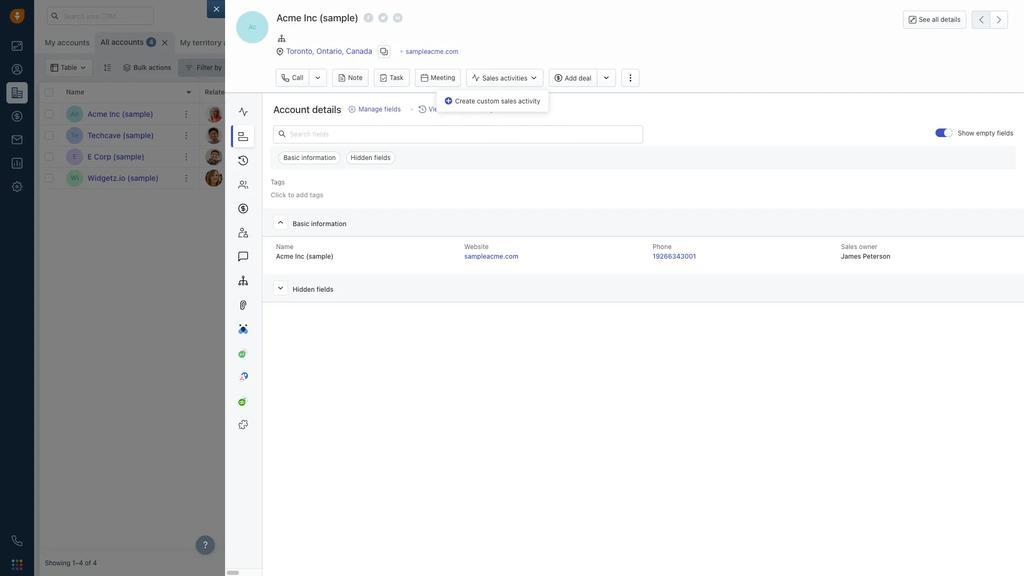 Task type: vqa. For each thing, say whether or not it's contained in the screenshot.
⌘
yes



Task type: describe. For each thing, give the bounding box(es) containing it.
fields down 3,200
[[374, 154, 391, 162]]

territory
[[193, 38, 222, 47]]

Search your CRM... text field
[[47, 7, 154, 25]]

te
[[71, 131, 78, 139]]

0 vertical spatial acme
[[277, 12, 302, 23]]

0 horizontal spatial + click to add
[[285, 153, 327, 161]]

phone element
[[6, 530, 28, 552]]

linkedin circled image
[[393, 12, 403, 24]]

filter by
[[197, 63, 222, 71]]

history
[[473, 105, 494, 113]]

website for website sampleacme.com
[[464, 243, 489, 251]]

name for name acme inc (sample)
[[276, 243, 294, 251]]

2 j image from the top
[[205, 169, 222, 186]]

phone image
[[12, 536, 22, 546]]

custom
[[477, 97, 499, 105]]

acme inside row group
[[87, 109, 107, 118]]

1–4
[[72, 559, 83, 567]]

all
[[100, 37, 109, 46]]

filter by button
[[178, 59, 229, 77]]

0 horizontal spatial tags
[[271, 178, 285, 186]]

tags click to add tags
[[271, 178, 323, 199]]

my accounts
[[45, 38, 90, 47]]

note button
[[332, 69, 368, 87]]

fields down deals
[[384, 105, 401, 113]]

add inside button
[[565, 74, 577, 82]]

twitter circled image
[[378, 12, 388, 24]]

task
[[390, 74, 404, 82]]

container_wx8msf4aqz5i3rn1 image for james peterson
[[448, 110, 455, 118]]

(sample) inside techcave (sample) link
[[123, 130, 154, 139]]

wi
[[71, 174, 79, 182]]

1 vertical spatial information
[[311, 220, 347, 228]]

add inside tags click to add tags
[[296, 191, 308, 199]]

dialog containing acme inc (sample)
[[207, 0, 1024, 576]]

1 vertical spatial 4
[[93, 559, 97, 567]]

owner for sales owner james peterson
[[859, 243, 878, 251]]

1 vertical spatial basic information
[[293, 220, 347, 228]]

corp
[[94, 152, 111, 161]]

2 vertical spatial +
[[285, 153, 289, 161]]

ac inside row group
[[71, 110, 79, 118]]

1 vertical spatial tags
[[310, 191, 323, 199]]

(sample) inside name acme inc (sample)
[[306, 252, 333, 260]]

tags
[[605, 88, 620, 96]]

⌘
[[317, 39, 322, 47]]

phone 19266343001
[[653, 243, 696, 260]]

sales activities button
[[466, 69, 544, 87]]

widgetz.io link
[[285, 174, 316, 182]]

contacts
[[230, 88, 258, 96]]

all accounts 4
[[100, 37, 153, 46]]

0 horizontal spatial hidden fields
[[293, 285, 334, 293]]

e for e
[[73, 153, 77, 161]]

1 horizontal spatial activity
[[541, 88, 564, 96]]

sales owner james peterson
[[841, 243, 890, 260]]

deal
[[579, 74, 591, 82]]

widgetz.io
[[87, 173, 125, 182]]

meeting button
[[415, 69, 461, 87]]

create
[[455, 97, 475, 105]]

canada
[[346, 46, 372, 55]]

view field edit history
[[429, 105, 494, 113]]

more...
[[283, 38, 305, 46]]

0 vertical spatial basic information
[[283, 154, 336, 162]]

next activity
[[525, 88, 564, 96]]

bulk actions
[[133, 63, 171, 71]]

inc inside name acme inc (sample)
[[295, 252, 304, 260]]

click inside tags click to add tags
[[271, 191, 286, 199]]

$ 0
[[365, 152, 378, 161]]

view
[[429, 105, 443, 113]]

1 vertical spatial sampleacme.com link
[[285, 110, 338, 118]]

1 horizontal spatial +
[[525, 110, 529, 118]]

l image
[[205, 105, 222, 122]]

related
[[205, 88, 229, 96]]

19266343001 link
[[653, 252, 696, 260]]

3 more... button
[[263, 35, 311, 50]]

sales owner
[[445, 88, 483, 96]]

call button
[[276, 69, 309, 87]]

facebook circled image
[[364, 12, 373, 24]]

0 vertical spatial basic
[[283, 154, 300, 162]]

sampletechcave.com link
[[285, 131, 348, 139]]

see all details button
[[903, 11, 967, 29]]

create custom sales activity
[[455, 97, 540, 105]]

e corp (sample) link
[[87, 151, 144, 162]]

acme inc (sample) inside dialog
[[277, 12, 358, 23]]

my for my territory accounts
[[180, 38, 191, 47]]

phone for phone 19266343001
[[653, 243, 672, 251]]

sales activities button
[[466, 69, 549, 87]]

techcave (sample)
[[87, 130, 154, 139]]

show
[[958, 129, 974, 137]]

add deal
[[565, 74, 591, 82]]

2 horizontal spatial sampleacme.com
[[464, 252, 518, 260]]

e for e corp (sample)
[[87, 152, 92, 161]]

1 vertical spatial to
[[307, 153, 313, 161]]

1 vertical spatial details
[[312, 104, 341, 115]]

2 horizontal spatial click
[[611, 131, 626, 139]]

press space to select this row. row containing acme inc (sample)
[[39, 103, 199, 125]]

o
[[324, 39, 329, 47]]

peterson inside row group
[[479, 110, 506, 118]]

widgetz.io
[[285, 174, 316, 182]]

sales activities
[[482, 74, 528, 82]]

1 horizontal spatial sampleacme.com link
[[406, 47, 458, 55]]

0 vertical spatial to
[[627, 131, 633, 139]]

my territory accounts
[[180, 38, 256, 47]]

techcave
[[87, 130, 121, 139]]

by
[[214, 63, 222, 71]]

manage fields link
[[348, 105, 401, 114]]

account details
[[273, 104, 341, 115]]

(sample) inside e corp (sample) link
[[113, 152, 144, 161]]

container_wx8msf4aqz5i3rn1 image for filter by
[[185, 64, 193, 71]]

task button
[[374, 69, 409, 87]]

showing 1–4 of 4
[[45, 559, 97, 567]]

2 horizontal spatial accounts
[[224, 38, 256, 47]]

acme inc (sample) link
[[87, 109, 153, 119]]

owner for sales owner
[[464, 88, 483, 96]]

Search fields text field
[[273, 125, 643, 143]]

manage fields
[[359, 105, 401, 113]]

2 horizontal spatial +
[[605, 131, 609, 139]]

accounts for my
[[57, 38, 90, 47]]

add deal button
[[549, 69, 597, 87]]

sales inside the sales owner james peterson
[[841, 243, 857, 251]]

phone for phone
[[685, 88, 705, 96]]

sampleacme.com inside row group
[[285, 110, 338, 118]]

press space to select this row. row containing widgetz.io
[[199, 167, 841, 189]]

0
[[372, 152, 378, 161]]

100
[[372, 109, 387, 118]]

all accounts link
[[100, 37, 144, 47]]

0 horizontal spatial activity
[[518, 97, 540, 105]]

add inside row group
[[531, 110, 543, 118]]

view field edit history link
[[419, 105, 494, 114]]

3
[[278, 38, 282, 46]]

send email image
[[919, 11, 926, 20]]

open
[[365, 88, 382, 96]]

$ for $ 0
[[365, 152, 370, 161]]

$ 100
[[365, 109, 387, 118]]

1 horizontal spatial click
[[291, 153, 306, 161]]

ontario,
[[317, 46, 344, 55]]

19266343001
[[653, 252, 696, 260]]



Task type: locate. For each thing, give the bounding box(es) containing it.
1 horizontal spatial e
[[87, 152, 92, 161]]

acme inside name acme inc (sample)
[[276, 252, 293, 260]]

2 vertical spatial inc
[[295, 252, 304, 260]]

$ for $ 100
[[365, 109, 370, 118]]

0 horizontal spatial sales
[[445, 88, 462, 96]]

information
[[302, 154, 336, 162], [311, 220, 347, 228]]

hidden down $ 3,200
[[351, 154, 372, 162]]

0 vertical spatial sales
[[482, 74, 499, 82]]

activity down next
[[518, 97, 540, 105]]

1 vertical spatial peterson
[[863, 252, 890, 260]]

0 vertical spatial + click to add
[[605, 131, 647, 139]]

account
[[273, 104, 310, 115]]

basic information up widgetz.io link
[[283, 154, 336, 162]]

sampletechcave.com
[[285, 131, 348, 139]]

freshworks switcher image
[[12, 559, 22, 570]]

2 horizontal spatial sampleacme.com link
[[464, 252, 518, 260]]

phone inside phone 19266343001
[[653, 243, 672, 251]]

1 horizontal spatial sampleacme.com
[[406, 47, 458, 55]]

my for my accounts
[[45, 38, 55, 47]]

information up name acme inc (sample)
[[311, 220, 347, 228]]

tags
[[271, 178, 285, 186], [310, 191, 323, 199]]

0 vertical spatial add
[[635, 131, 647, 139]]

press space to select this row. row containing $ 100
[[199, 103, 841, 125]]

name for name
[[66, 88, 84, 96]]

my territory accounts button
[[175, 32, 260, 53], [180, 38, 256, 47]]

fields down name acme inc (sample)
[[317, 285, 334, 293]]

click down tags
[[611, 131, 626, 139]]

grid containing $ 100
[[39, 81, 841, 550]]

show empty fields
[[958, 129, 1013, 137]]

0 horizontal spatial website
[[285, 88, 310, 96]]

+ click to add
[[605, 131, 647, 139], [285, 153, 327, 161]]

1 horizontal spatial my
[[180, 38, 191, 47]]

sales inside grid
[[445, 88, 462, 96]]

0 vertical spatial +
[[525, 110, 529, 118]]

techcave (sample) link
[[87, 130, 154, 141]]

details up sampletechcave.com
[[312, 104, 341, 115]]

+ click to add up widgetz.io link
[[285, 153, 327, 161]]

1 horizontal spatial 4
[[149, 38, 153, 46]]

1 horizontal spatial website
[[464, 243, 489, 251]]

3 $ from the top
[[365, 152, 370, 161]]

1 horizontal spatial accounts
[[111, 37, 144, 46]]

widgetz.io (sample) link
[[87, 173, 159, 183]]

4 inside the 'all accounts 4'
[[149, 38, 153, 46]]

0 horizontal spatial details
[[312, 104, 341, 115]]

acme inc (sample)
[[277, 12, 358, 23], [87, 109, 153, 118]]

2 vertical spatial sampleacme.com link
[[464, 252, 518, 260]]

toronto,
[[286, 46, 315, 55]]

hidden fields down name acme inc (sample)
[[293, 285, 334, 293]]

$ for $ 3,200
[[365, 130, 370, 140]]

name acme inc (sample)
[[276, 243, 333, 260]]

ac up my territory accounts
[[249, 23, 256, 31]]

sales for sales owner
[[445, 88, 462, 96]]

related contacts
[[205, 88, 258, 96]]

$ left 100
[[365, 109, 370, 118]]

0 vertical spatial owner
[[464, 88, 483, 96]]

inc
[[304, 12, 317, 23], [109, 109, 120, 118], [295, 252, 304, 260]]

1 vertical spatial j image
[[205, 169, 222, 186]]

e left corp
[[87, 152, 92, 161]]

(sample) inside widgetz.io (sample) link
[[127, 173, 159, 182]]

1 my from the left
[[45, 38, 55, 47]]

sales inside button
[[482, 74, 499, 82]]

0 horizontal spatial owner
[[464, 88, 483, 96]]

bulk
[[133, 63, 147, 71]]

1 vertical spatial +
[[605, 131, 609, 139]]

1 vertical spatial add
[[315, 153, 327, 161]]

press space to select this row. row containing techcave (sample)
[[39, 125, 199, 146]]

click up widgetz.io link
[[291, 153, 306, 161]]

4
[[149, 38, 153, 46], [93, 559, 97, 567]]

2 vertical spatial click
[[271, 191, 286, 199]]

0 vertical spatial website
[[285, 88, 310, 96]]

fields right the 'empty'
[[997, 129, 1013, 137]]

ac
[[249, 23, 256, 31], [71, 110, 79, 118]]

1 horizontal spatial owner
[[859, 243, 878, 251]]

filter
[[197, 63, 213, 71]]

1 horizontal spatial hidden fields
[[351, 154, 391, 162]]

details right all
[[941, 15, 961, 23]]

0 vertical spatial peterson
[[479, 110, 506, 118]]

0 vertical spatial sampleacme.com
[[406, 47, 458, 55]]

empty
[[976, 129, 995, 137]]

next
[[525, 88, 539, 96]]

james peterson
[[458, 110, 506, 118]]

+ click to add down tags
[[605, 131, 647, 139]]

0 horizontal spatial e
[[73, 153, 77, 161]]

row group containing acme inc (sample)
[[39, 103, 199, 189]]

$ 3,200
[[365, 130, 396, 140]]

0 vertical spatial j image
[[205, 148, 222, 165]]

call link
[[276, 69, 309, 87]]

0 horizontal spatial +
[[285, 153, 289, 161]]

0 vertical spatial details
[[941, 15, 961, 23]]

acme inc (sample) inside the "press space to select this row." row
[[87, 109, 153, 118]]

add left deal
[[565, 74, 577, 82]]

1 vertical spatial hidden
[[293, 285, 315, 293]]

my
[[45, 38, 55, 47], [180, 38, 191, 47]]

click down widgetz.io
[[271, 191, 286, 199]]

0 vertical spatial click
[[611, 131, 626, 139]]

0 vertical spatial $
[[365, 109, 370, 118]]

0 vertical spatial inc
[[304, 12, 317, 23]]

1 horizontal spatial peterson
[[863, 252, 890, 260]]

0 horizontal spatial my
[[45, 38, 55, 47]]

container_wx8msf4aqz5i3rn1 image inside row group
[[448, 110, 455, 118]]

1 vertical spatial acme
[[87, 109, 107, 118]]

1 horizontal spatial hidden
[[351, 154, 372, 162]]

bulk actions button
[[116, 59, 178, 77]]

4 up bulk actions at the left of page
[[149, 38, 153, 46]]

j image
[[205, 148, 222, 165], [205, 169, 222, 186]]

phone
[[685, 88, 705, 96], [653, 243, 672, 251]]

sales
[[482, 74, 499, 82], [445, 88, 462, 96], [841, 243, 857, 251]]

open deals amount
[[365, 88, 426, 96]]

1 horizontal spatial phone
[[685, 88, 705, 96]]

toronto, ontario, canada
[[286, 46, 372, 55]]

container_wx8msf4aqz5i3rn1 image inside filter by button
[[185, 64, 193, 71]]

basic information up name acme inc (sample)
[[293, 220, 347, 228]]

+ add task
[[525, 110, 557, 118]]

deals
[[383, 88, 400, 96]]

acme inc (sample) down name row at the top left of the page
[[87, 109, 153, 118]]

press space to select this row. row containing widgetz.io (sample)
[[39, 167, 199, 189]]

row group
[[39, 103, 199, 189], [199, 103, 841, 189]]

james inside the sales owner james peterson
[[841, 252, 861, 260]]

activity
[[541, 88, 564, 96], [518, 97, 540, 105]]

accounts right territory
[[224, 38, 256, 47]]

0 vertical spatial hidden fields
[[351, 154, 391, 162]]

1 vertical spatial basic
[[293, 220, 309, 228]]

accounts left all
[[57, 38, 90, 47]]

s image
[[205, 127, 222, 144]]

click
[[611, 131, 626, 139], [291, 153, 306, 161], [271, 191, 286, 199]]

container_wx8msf4aqz5i3rn1 image left edit
[[448, 110, 455, 118]]

0 vertical spatial ac
[[249, 23, 256, 31]]

add
[[565, 74, 577, 82], [531, 110, 543, 118]]

1 vertical spatial + click to add
[[285, 153, 327, 161]]

press space to select this row. row containing e corp (sample)
[[39, 146, 199, 167]]

0 horizontal spatial 4
[[93, 559, 97, 567]]

1 vertical spatial james
[[841, 252, 861, 260]]

of
[[85, 559, 91, 567]]

inc inside row group
[[109, 109, 120, 118]]

1 row group from the left
[[39, 103, 199, 189]]

2 $ from the top
[[365, 130, 370, 140]]

1 vertical spatial ac
[[71, 110, 79, 118]]

hidden down name acme inc (sample)
[[293, 285, 315, 293]]

ac up te
[[71, 110, 79, 118]]

0 vertical spatial sampleacme.com link
[[406, 47, 458, 55]]

hidden fields down $ 3,200
[[351, 154, 391, 162]]

1 vertical spatial name
[[276, 243, 294, 251]]

activity right next
[[541, 88, 564, 96]]

details inside button
[[941, 15, 961, 23]]

container_wx8msf4aqz5i3rn1 image
[[185, 64, 193, 71], [448, 110, 455, 118]]

e
[[87, 152, 92, 161], [73, 153, 77, 161]]

sales for sales activities
[[482, 74, 499, 82]]

1 vertical spatial sales
[[445, 88, 462, 96]]

actions
[[149, 63, 171, 71]]

amount
[[402, 88, 426, 96]]

2 row group from the left
[[199, 103, 841, 189]]

add
[[635, 131, 647, 139], [315, 153, 327, 161], [296, 191, 308, 199]]

$
[[365, 109, 370, 118], [365, 130, 370, 140], [365, 152, 370, 161]]

$ left 3,200
[[365, 130, 370, 140]]

⌘ o
[[317, 39, 329, 47]]

all
[[932, 15, 939, 23]]

container_wx8msf4aqz5i3rn1 image left filter
[[185, 64, 193, 71]]

press space to select this row. row
[[39, 103, 199, 125], [199, 103, 841, 125], [39, 125, 199, 146], [199, 125, 841, 146], [39, 146, 199, 167], [199, 146, 841, 167], [39, 167, 199, 189], [199, 167, 841, 189]]

1 vertical spatial owner
[[859, 243, 878, 251]]

grid
[[39, 81, 841, 550]]

e corp (sample)
[[87, 152, 144, 161]]

1 horizontal spatial details
[[941, 15, 961, 23]]

2 vertical spatial add
[[296, 191, 308, 199]]

website sampleacme.com
[[464, 243, 518, 260]]

+ up widgetz.io link
[[285, 153, 289, 161]]

1 horizontal spatial james
[[841, 252, 861, 260]]

row group containing $ 100
[[199, 103, 841, 189]]

widgetz.io (sample)
[[87, 173, 159, 182]]

accounts for all
[[111, 37, 144, 46]]

(sample) inside acme inc (sample) link
[[122, 109, 153, 118]]

press space to select this row. row containing $ 0
[[199, 146, 841, 167]]

$ left 0
[[365, 152, 370, 161]]

0 vertical spatial container_wx8msf4aqz5i3rn1 image
[[185, 64, 193, 71]]

3 more...
[[278, 38, 305, 46]]

1 vertical spatial add
[[531, 110, 543, 118]]

name inside row
[[66, 88, 84, 96]]

4 right 'of'
[[93, 559, 97, 567]]

1 horizontal spatial add
[[565, 74, 577, 82]]

1 horizontal spatial add
[[315, 153, 327, 161]]

dialog
[[207, 0, 1024, 576]]

0 horizontal spatial name
[[66, 88, 84, 96]]

0 vertical spatial hidden
[[351, 154, 372, 162]]

see
[[919, 15, 930, 23]]

to inside tags click to add tags
[[288, 191, 294, 199]]

note
[[348, 74, 363, 82]]

1 j image from the top
[[205, 148, 222, 165]]

cell
[[600, 103, 680, 124], [680, 103, 760, 124], [760, 103, 841, 124], [760, 125, 841, 146], [440, 146, 520, 167], [520, 146, 600, 167], [600, 146, 680, 167], [680, 146, 760, 167], [760, 146, 841, 167], [760, 167, 841, 188]]

1 $ from the top
[[365, 109, 370, 118]]

0 vertical spatial 4
[[149, 38, 153, 46]]

phone inside grid
[[685, 88, 705, 96]]

0 horizontal spatial james
[[458, 110, 477, 118]]

+
[[525, 110, 529, 118], [605, 131, 609, 139], [285, 153, 289, 161]]

sampleacme.com
[[406, 47, 458, 55], [285, 110, 338, 118], [464, 252, 518, 260]]

0 vertical spatial james
[[458, 110, 477, 118]]

0 vertical spatial name
[[66, 88, 84, 96]]

0 horizontal spatial hidden
[[293, 285, 315, 293]]

james inside row group
[[458, 110, 477, 118]]

0 horizontal spatial acme inc (sample)
[[87, 109, 153, 118]]

3,200
[[372, 130, 396, 140]]

basic information
[[283, 154, 336, 162], [293, 220, 347, 228]]

0 horizontal spatial click
[[271, 191, 286, 199]]

1 vertical spatial hidden fields
[[293, 285, 334, 293]]

website inside grid
[[285, 88, 310, 96]]

2 vertical spatial sampleacme.com
[[464, 252, 518, 260]]

2 horizontal spatial to
[[627, 131, 633, 139]]

1 vertical spatial acme inc (sample)
[[87, 109, 153, 118]]

owner inside grid
[[464, 88, 483, 96]]

+ down tags
[[605, 131, 609, 139]]

0 vertical spatial information
[[302, 154, 336, 162]]

2 my from the left
[[180, 38, 191, 47]]

see all details
[[919, 15, 961, 23]]

name row
[[39, 82, 199, 103]]

call
[[292, 74, 303, 82]]

0 horizontal spatial ac
[[71, 110, 79, 118]]

1 vertical spatial website
[[464, 243, 489, 251]]

accounts right all
[[111, 37, 144, 46]]

1 horizontal spatial ac
[[249, 23, 256, 31]]

field
[[445, 105, 458, 113]]

2 vertical spatial $
[[365, 152, 370, 161]]

name inside name acme inc (sample)
[[276, 243, 294, 251]]

website
[[285, 88, 310, 96], [464, 243, 489, 251]]

container_wx8msf4aqz5i3rn1 image
[[123, 64, 131, 71]]

e inside e corp (sample) link
[[87, 152, 92, 161]]

1 vertical spatial inc
[[109, 109, 120, 118]]

1 horizontal spatial tags
[[310, 191, 323, 199]]

website for website
[[285, 88, 310, 96]]

basic up widgetz.io link
[[283, 154, 300, 162]]

e down te
[[73, 153, 77, 161]]

acme inc (sample) up ⌘
[[277, 12, 358, 23]]

peterson inside the sales owner james peterson
[[863, 252, 890, 260]]

0 vertical spatial add
[[565, 74, 577, 82]]

add left task
[[531, 110, 543, 118]]

edit
[[460, 105, 471, 113]]

sales
[[501, 97, 517, 105]]

website inside website sampleacme.com
[[464, 243, 489, 251]]

meeting
[[431, 74, 455, 82]]

2 horizontal spatial add
[[635, 131, 647, 139]]

ac inside button
[[249, 23, 256, 31]]

basic up name acme inc (sample)
[[293, 220, 309, 228]]

0 horizontal spatial add
[[531, 110, 543, 118]]

0 horizontal spatial phone
[[653, 243, 672, 251]]

peterson
[[479, 110, 506, 118], [863, 252, 890, 260]]

+ down next
[[525, 110, 529, 118]]

toronto, ontario, canada link
[[286, 46, 372, 55]]

showing
[[45, 559, 70, 567]]

information down sampletechcave.com
[[302, 154, 336, 162]]

press space to select this row. row containing $ 3,200
[[199, 125, 841, 146]]

activities
[[500, 74, 528, 82]]

1 vertical spatial activity
[[518, 97, 540, 105]]

owner inside the sales owner james peterson
[[859, 243, 878, 251]]

0 horizontal spatial accounts
[[57, 38, 90, 47]]

1 vertical spatial phone
[[653, 243, 672, 251]]



